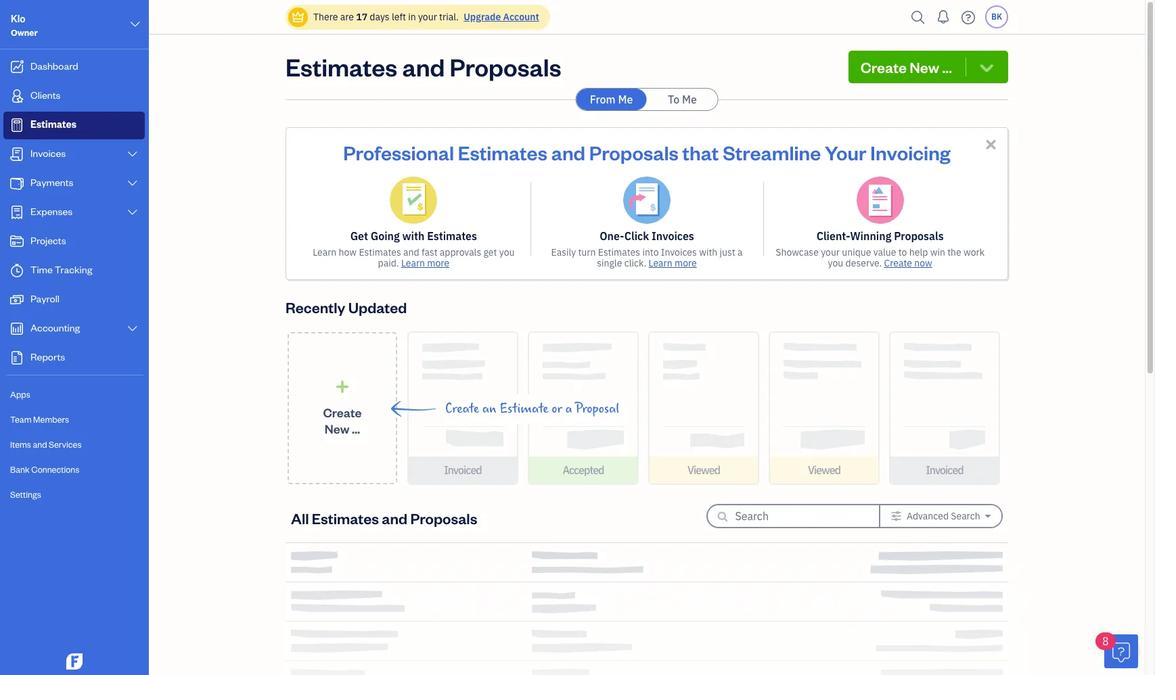 Task type: vqa. For each thing, say whether or not it's contained in the screenshot.
learn how estimates and fast approvals get you paid.
yes



Task type: describe. For each thing, give the bounding box(es) containing it.
unique
[[842, 246, 871, 258]]

win
[[930, 246, 945, 258]]

a inside "easily turn estimates into invoices with just a single click."
[[738, 246, 743, 258]]

1 vertical spatial invoices
[[652, 229, 694, 243]]

create now
[[884, 257, 932, 269]]

click
[[624, 229, 649, 243]]

projects
[[30, 234, 66, 247]]

estimates inside "learn how estimates and fast approvals get you paid."
[[359, 246, 401, 258]]

items
[[10, 439, 31, 450]]

click.
[[624, 257, 646, 269]]

payments link
[[3, 170, 145, 198]]

all
[[291, 509, 309, 527]]

dashboard image
[[9, 60, 25, 74]]

all estimates and proposals
[[291, 509, 477, 527]]

time
[[30, 263, 53, 276]]

client-
[[816, 229, 850, 243]]

your
[[825, 139, 867, 165]]

your inside showcase your unique value to help win the work you deserve.
[[821, 246, 840, 258]]

learn more for invoices
[[649, 257, 697, 269]]

estimates inside "easily turn estimates into invoices with just a single click."
[[598, 246, 640, 258]]

there are 17 days left in your trial. upgrade account
[[313, 11, 539, 23]]

are
[[340, 11, 354, 23]]

crown image
[[291, 10, 305, 24]]

accepted
[[563, 464, 604, 477]]

notifications image
[[932, 3, 954, 30]]

me for from me
[[618, 93, 633, 106]]

advanced search
[[907, 510, 980, 522]]

owner
[[11, 27, 38, 38]]

fast
[[421, 246, 437, 258]]

connections
[[31, 464, 79, 475]]

from me link
[[576, 89, 647, 110]]

learn for one-click invoices
[[649, 257, 672, 269]]

0 vertical spatial create new …
[[860, 58, 952, 76]]

or
[[552, 401, 562, 417]]

0 vertical spatial new
[[910, 58, 939, 76]]

clients
[[30, 89, 61, 101]]

days
[[370, 11, 390, 23]]

0 horizontal spatial your
[[418, 11, 437, 23]]

chevron large down image for accounting
[[126, 323, 139, 334]]

1 viewed from the left
[[687, 464, 720, 477]]

payment image
[[9, 177, 25, 190]]

services
[[49, 439, 82, 450]]

team members link
[[3, 408, 145, 432]]

clients link
[[3, 83, 145, 110]]

easily turn estimates into invoices with just a single click.
[[551, 246, 743, 269]]

17
[[356, 11, 367, 23]]

one-click invoices
[[600, 229, 694, 243]]

upgrade account link
[[461, 11, 539, 23]]

recently updated
[[286, 298, 407, 317]]

apps
[[10, 389, 30, 400]]

work
[[964, 246, 985, 258]]

settings
[[10, 489, 41, 500]]

upgrade
[[464, 11, 501, 23]]

klo
[[11, 12, 25, 25]]

items and services link
[[3, 433, 145, 457]]

invoices inside main element
[[30, 147, 66, 160]]

2 viewed from the left
[[808, 464, 840, 477]]

search
[[951, 510, 980, 522]]

into
[[642, 246, 659, 258]]

chevron large down image for invoices
[[126, 149, 139, 160]]

settings image
[[891, 511, 902, 522]]

go to help image
[[957, 7, 979, 27]]

payments
[[30, 176, 73, 189]]

caretdown image
[[985, 511, 991, 522]]

to me link
[[647, 89, 718, 110]]

turn
[[578, 246, 596, 258]]

estimate image
[[9, 118, 25, 132]]

0 horizontal spatial new
[[325, 421, 349, 436]]

chevron large down image for payments
[[126, 178, 139, 189]]

invoice image
[[9, 148, 25, 161]]

bk
[[991, 12, 1002, 22]]

bank connections link
[[3, 458, 145, 482]]

estimate
[[500, 401, 549, 417]]

estimates link
[[3, 112, 145, 139]]

create an estimate or a proposal
[[445, 401, 619, 417]]

to
[[898, 246, 907, 258]]

learn for get going with estimates
[[401, 257, 425, 269]]

winning
[[850, 229, 891, 243]]

an
[[482, 401, 496, 417]]

from me
[[590, 93, 633, 106]]

deserve.
[[846, 257, 882, 269]]

0 horizontal spatial …
[[352, 421, 360, 436]]

the
[[947, 246, 961, 258]]

you inside showcase your unique value to help win the work you deserve.
[[828, 257, 843, 269]]

expenses
[[30, 205, 73, 218]]

payroll
[[30, 292, 60, 305]]

client-winning proposals image
[[856, 177, 904, 224]]

create new … button for create an estimate or a proposal
[[288, 332, 397, 484]]

resource center badge image
[[1104, 635, 1138, 669]]

get going with estimates image
[[390, 177, 437, 224]]

accounting link
[[3, 315, 145, 343]]

showcase your unique value to help win the work you deserve.
[[776, 246, 985, 269]]

to me
[[668, 93, 697, 106]]

professional estimates and proposals that streamline your invoicing
[[343, 139, 951, 165]]

single
[[597, 257, 622, 269]]

you inside "learn how estimates and fast approvals get you paid."
[[499, 246, 515, 258]]

estimates and proposals
[[286, 51, 561, 83]]

streamline
[[723, 139, 821, 165]]

report image
[[9, 351, 25, 365]]

8
[[1102, 635, 1109, 648]]

expense image
[[9, 206, 25, 219]]

learn inside "learn how estimates and fast approvals get you paid."
[[313, 246, 337, 258]]

time tracking link
[[3, 257, 145, 285]]

me for to me
[[682, 93, 697, 106]]



Task type: locate. For each thing, give the bounding box(es) containing it.
0 vertical spatial with
[[402, 229, 425, 243]]

0 horizontal spatial with
[[402, 229, 425, 243]]

approvals
[[440, 246, 481, 258]]

chevron large down image for expenses
[[126, 207, 139, 218]]

to
[[668, 93, 680, 106]]

klo owner
[[11, 12, 38, 38]]

0 vertical spatial chevron large down image
[[126, 149, 139, 160]]

1 vertical spatial chevron large down image
[[126, 207, 139, 218]]

1 horizontal spatial create new … button
[[848, 51, 1008, 83]]

search image
[[907, 7, 929, 27]]

and inside items and services link
[[33, 439, 47, 450]]

1 horizontal spatial more
[[675, 257, 697, 269]]

0 vertical spatial …
[[942, 58, 952, 76]]

professional
[[343, 139, 454, 165]]

learn how estimates and fast approvals get you paid.
[[313, 246, 515, 269]]

money image
[[9, 293, 25, 307]]

proposal
[[575, 401, 619, 417]]

bk button
[[985, 5, 1008, 28]]

me
[[618, 93, 633, 106], [682, 93, 697, 106]]

1 vertical spatial a
[[565, 401, 572, 417]]

learn more for with
[[401, 257, 449, 269]]

1 chevron large down image from the top
[[126, 149, 139, 160]]

reports
[[30, 351, 65, 363]]

1 vertical spatial create new …
[[323, 404, 362, 436]]

2 more from the left
[[675, 257, 697, 269]]

2 vertical spatial chevron large down image
[[126, 323, 139, 334]]

more for with
[[427, 257, 449, 269]]

0 horizontal spatial viewed
[[687, 464, 720, 477]]

1 vertical spatial your
[[821, 246, 840, 258]]

estimates inside main element
[[30, 118, 76, 131]]

1 horizontal spatial your
[[821, 246, 840, 258]]

you down client-
[[828, 257, 843, 269]]

1 vertical spatial …
[[352, 421, 360, 436]]

chevrondown image
[[977, 58, 996, 76]]

freshbooks image
[[64, 654, 85, 670]]

with inside "easily turn estimates into invoices with just a single click."
[[699, 246, 717, 258]]

learn right paid.
[[401, 257, 425, 269]]

chevron large down image
[[129, 16, 141, 32], [126, 207, 139, 218], [126, 323, 139, 334]]

going
[[371, 229, 400, 243]]

items and services
[[10, 439, 82, 450]]

new down the plus icon
[[325, 421, 349, 436]]

0 horizontal spatial more
[[427, 257, 449, 269]]

more down get going with estimates
[[427, 257, 449, 269]]

a right the or
[[565, 401, 572, 417]]

viewed
[[687, 464, 720, 477], [808, 464, 840, 477]]

settings link
[[3, 483, 145, 507]]

team
[[10, 414, 32, 425]]

Search text field
[[735, 505, 857, 527]]

proposals
[[450, 51, 561, 83], [589, 139, 679, 165], [894, 229, 944, 243], [410, 509, 477, 527]]

that
[[682, 139, 719, 165]]

client image
[[9, 89, 25, 103]]

create new … down the search icon at the top right
[[860, 58, 952, 76]]

accounting
[[30, 321, 80, 334]]

recently
[[286, 298, 345, 317]]

client-winning proposals
[[816, 229, 944, 243]]

a
[[738, 246, 743, 258], [565, 401, 572, 417]]

with up "learn how estimates and fast approvals get you paid."
[[402, 229, 425, 243]]

with left just
[[699, 246, 717, 258]]

0 horizontal spatial a
[[565, 401, 572, 417]]

2 invoiced from the left
[[926, 464, 963, 477]]

team members
[[10, 414, 69, 425]]

1 horizontal spatial with
[[699, 246, 717, 258]]

chevron large down image down estimates link
[[126, 149, 139, 160]]

0 vertical spatial invoices
[[30, 147, 66, 160]]

0 vertical spatial chevron large down image
[[129, 16, 141, 32]]

your right the in
[[418, 11, 437, 23]]

updated
[[348, 298, 407, 317]]

payroll link
[[3, 286, 145, 314]]

now
[[914, 257, 932, 269]]

invoices link
[[3, 141, 145, 168]]

1 more from the left
[[427, 257, 449, 269]]

0 vertical spatial a
[[738, 246, 743, 258]]

from
[[590, 93, 615, 106]]

0 vertical spatial your
[[418, 11, 437, 23]]

members
[[33, 414, 69, 425]]

0 vertical spatial create new … button
[[848, 51, 1008, 83]]

your
[[418, 11, 437, 23], [821, 246, 840, 258]]

and inside "learn how estimates and fast approvals get you paid."
[[403, 246, 419, 258]]

one-click invoices image
[[623, 177, 671, 224]]

0 horizontal spatial learn more
[[401, 257, 449, 269]]

get going with estimates
[[350, 229, 477, 243]]

estimates
[[286, 51, 397, 83], [30, 118, 76, 131], [458, 139, 547, 165], [427, 229, 477, 243], [359, 246, 401, 258], [598, 246, 640, 258], [312, 509, 379, 527]]

chevron large down image
[[126, 149, 139, 160], [126, 178, 139, 189]]

trial.
[[439, 11, 459, 23]]

2 learn more from the left
[[649, 257, 697, 269]]

learn more
[[401, 257, 449, 269], [649, 257, 697, 269]]

1 me from the left
[[618, 93, 633, 106]]

in
[[408, 11, 416, 23]]

1 horizontal spatial me
[[682, 93, 697, 106]]

main element
[[0, 0, 183, 675]]

2 chevron large down image from the top
[[126, 178, 139, 189]]

1 horizontal spatial invoiced
[[926, 464, 963, 477]]

1 horizontal spatial …
[[942, 58, 952, 76]]

1 learn more from the left
[[401, 257, 449, 269]]

chevron large down image inside accounting link
[[126, 323, 139, 334]]

learn right click.
[[649, 257, 672, 269]]

invoicing
[[870, 139, 951, 165]]

create new … button for estimates and proposals
[[848, 51, 1008, 83]]

invoices up payments
[[30, 147, 66, 160]]

1 horizontal spatial a
[[738, 246, 743, 258]]

time tracking
[[30, 263, 92, 276]]

projects link
[[3, 228, 145, 256]]

1 vertical spatial new
[[325, 421, 349, 436]]

plus image
[[335, 380, 350, 393]]

1 vertical spatial with
[[699, 246, 717, 258]]

easily
[[551, 246, 576, 258]]

1 invoiced from the left
[[444, 464, 482, 477]]

new down the search icon at the top right
[[910, 58, 939, 76]]

chevron large down image down invoices link
[[126, 178, 139, 189]]

chevron large down image inside the expenses link
[[126, 207, 139, 218]]

1 vertical spatial chevron large down image
[[126, 178, 139, 189]]

me right to
[[682, 93, 697, 106]]

with
[[402, 229, 425, 243], [699, 246, 717, 258]]

learn more down get going with estimates
[[401, 257, 449, 269]]

learn more right click.
[[649, 257, 697, 269]]

0 horizontal spatial you
[[499, 246, 515, 258]]

how
[[339, 246, 357, 258]]

me inside from me link
[[618, 93, 633, 106]]

0 horizontal spatial create new … button
[[288, 332, 397, 484]]

apps link
[[3, 383, 145, 407]]

more for invoices
[[675, 257, 697, 269]]

1 horizontal spatial new
[[910, 58, 939, 76]]

me inside to me link
[[682, 93, 697, 106]]

invoices right into
[[661, 246, 697, 258]]

1 horizontal spatial viewed
[[808, 464, 840, 477]]

1 horizontal spatial learn
[[401, 257, 425, 269]]

advanced search button
[[880, 505, 1001, 527]]

timer image
[[9, 264, 25, 277]]

just
[[720, 246, 735, 258]]

close image
[[983, 137, 999, 152]]

invoices
[[30, 147, 66, 160], [652, 229, 694, 243], [661, 246, 697, 258]]

bank
[[10, 464, 30, 475]]

1 horizontal spatial create new …
[[860, 58, 952, 76]]

learn left the 'how'
[[313, 246, 337, 258]]

2 horizontal spatial learn
[[649, 257, 672, 269]]

0 horizontal spatial me
[[618, 93, 633, 106]]

help
[[909, 246, 928, 258]]

create new … button
[[848, 51, 1008, 83], [288, 332, 397, 484]]

create new … down the plus icon
[[323, 404, 362, 436]]

account
[[503, 11, 539, 23]]

left
[[392, 11, 406, 23]]

invoices up into
[[652, 229, 694, 243]]

more right into
[[675, 257, 697, 269]]

dashboard link
[[3, 53, 145, 81]]

advanced
[[907, 510, 949, 522]]

there
[[313, 11, 338, 23]]

get
[[350, 229, 368, 243]]

more
[[427, 257, 449, 269], [675, 257, 697, 269]]

create new …
[[860, 58, 952, 76], [323, 404, 362, 436]]

1 vertical spatial create new … button
[[288, 332, 397, 484]]

a right just
[[738, 246, 743, 258]]

bank connections
[[10, 464, 79, 475]]

0 horizontal spatial invoiced
[[444, 464, 482, 477]]

one-
[[600, 229, 624, 243]]

2 me from the left
[[682, 93, 697, 106]]

your down client-
[[821, 246, 840, 258]]

project image
[[9, 235, 25, 248]]

0 horizontal spatial learn
[[313, 246, 337, 258]]

showcase
[[776, 246, 819, 258]]

1 horizontal spatial you
[[828, 257, 843, 269]]

chart image
[[9, 322, 25, 336]]

2 vertical spatial invoices
[[661, 246, 697, 258]]

you right get
[[499, 246, 515, 258]]

0 horizontal spatial create new …
[[323, 404, 362, 436]]

learn
[[313, 246, 337, 258], [401, 257, 425, 269], [649, 257, 672, 269]]

1 horizontal spatial learn more
[[649, 257, 697, 269]]

invoiced
[[444, 464, 482, 477], [926, 464, 963, 477]]

tracking
[[55, 263, 92, 276]]

value
[[873, 246, 896, 258]]

me right from
[[618, 93, 633, 106]]

reports link
[[3, 344, 145, 372]]

expenses link
[[3, 199, 145, 227]]

invoices inside "easily turn estimates into invoices with just a single click."
[[661, 246, 697, 258]]

chevron large down image inside payments link
[[126, 178, 139, 189]]

dashboard
[[30, 60, 78, 72]]



